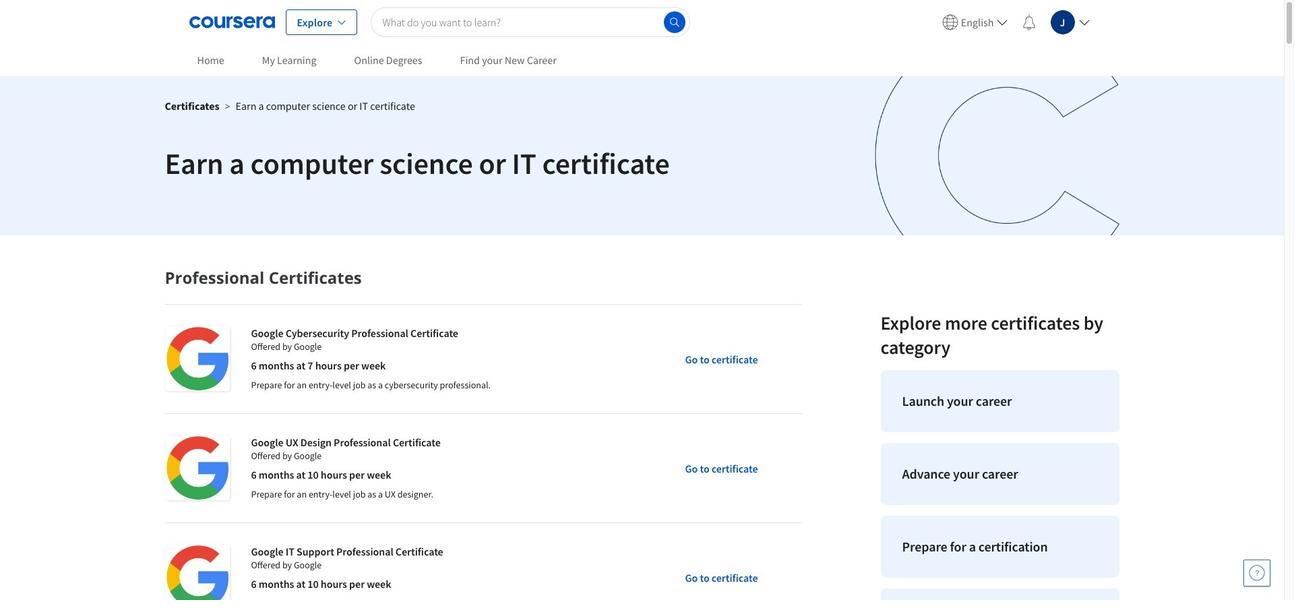Task type: vqa. For each thing, say whether or not it's contained in the screenshot.
Help Center image
yes



Task type: describe. For each thing, give the bounding box(es) containing it.
help center image
[[1250, 565, 1266, 581]]

coursera image
[[189, 11, 275, 33]]



Task type: locate. For each thing, give the bounding box(es) containing it.
list
[[876, 365, 1125, 600]]

0 vertical spatial google image
[[165, 326, 230, 391]]

2 google image from the top
[[165, 436, 230, 500]]

2 vertical spatial google image
[[165, 545, 230, 600]]

1 vertical spatial google image
[[165, 436, 230, 500]]

What do you want to learn? text field
[[371, 7, 690, 37]]

1 google image from the top
[[165, 326, 230, 391]]

google image
[[165, 326, 230, 391], [165, 436, 230, 500], [165, 545, 230, 600]]

None search field
[[371, 7, 690, 37]]

3 google image from the top
[[165, 545, 230, 600]]



